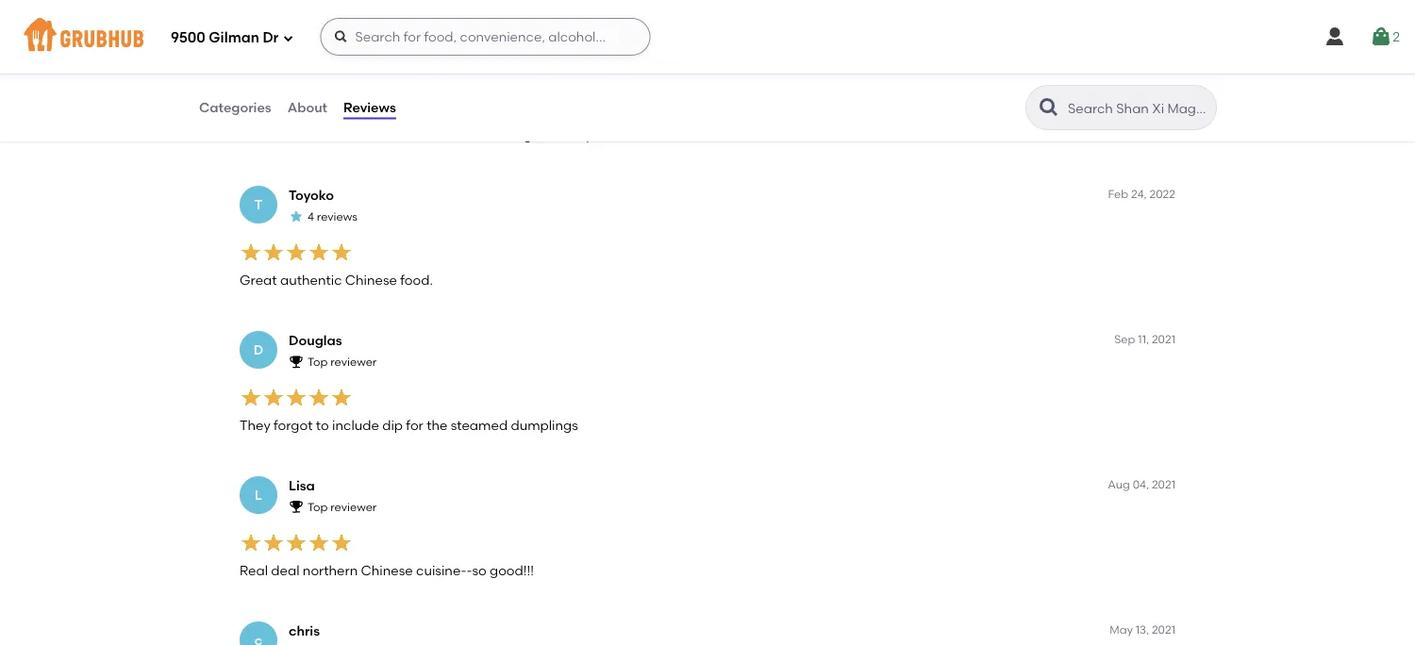 Task type: vqa. For each thing, say whether or not it's contained in the screenshot.
Top reviewer to the bottom
yes



Task type: describe. For each thing, give the bounding box(es) containing it.
reviewer for douglas
[[330, 355, 377, 369]]

2
[[1393, 29, 1400, 45]]

1 toyoko from the top
[[289, 42, 334, 58]]

1 horizontal spatial great
[[434, 127, 471, 143]]

great authentic chinese food.
[[240, 272, 433, 288]]

sep 11, 2021
[[1114, 332, 1176, 346]]

they
[[240, 417, 271, 433]]

2021 for real deal northern chinese cuisine--so good!!!
[[1152, 477, 1176, 491]]

Search for food, convenience, alcohol... search field
[[320, 18, 650, 56]]

deal
[[271, 562, 300, 578]]

steamed
[[451, 417, 508, 433]]

-
[[466, 562, 472, 578]]

search icon image
[[1038, 96, 1061, 119]]

authentic
[[240, 127, 302, 143]]

2 vertical spatial chinese
[[361, 562, 413, 578]]

dr
[[263, 29, 279, 46]]

include
[[332, 417, 379, 433]]

&
[[510, 127, 520, 143]]

2 restaurant. from the left
[[761, 127, 832, 143]]

2022
[[1150, 187, 1176, 201]]

main navigation navigation
[[0, 0, 1415, 74]]

aug 04, 2021
[[1108, 477, 1176, 491]]

0 vertical spatial chinese
[[305, 127, 357, 143]]

reviews button
[[343, 74, 397, 142]]

top for lisa
[[308, 500, 328, 514]]

l
[[255, 487, 262, 503]]

0 horizontal spatial great
[[240, 272, 277, 288]]

authentic
[[280, 272, 342, 288]]

they forgot to include dip for the steamed dumplings
[[240, 417, 578, 433]]

forgot
[[274, 417, 313, 433]]

2 toyoko from the top
[[289, 187, 334, 203]]

cuisine-
[[416, 562, 466, 578]]

4 for authentic
[[308, 210, 314, 224]]

food.
[[400, 272, 433, 288]]

2 horizontal spatial svg image
[[1324, 25, 1347, 48]]

4 for chinese
[[308, 65, 314, 79]]

to
[[316, 417, 329, 433]]

sep
[[1114, 332, 1135, 346]]

of
[[669, 127, 682, 143]]

2021 for they forgot to include dip for the steamed dumplings
[[1152, 332, 1176, 346]]

13,
[[1136, 622, 1149, 636]]

good!!!
[[490, 562, 534, 578]]

9500
[[171, 29, 205, 46]]

dip
[[382, 417, 403, 433]]

star icon image for chinese
[[289, 64, 304, 79]]

top for douglas
[[308, 355, 328, 369]]

top reviewer for douglas
[[308, 355, 377, 369]]

04,
[[1133, 477, 1149, 491]]

4 reviews for authentic
[[308, 210, 358, 224]]

feb 24, 2022
[[1108, 187, 1176, 201]]

0 horizontal spatial svg image
[[282, 33, 294, 44]]

trophy icon image for douglas
[[289, 354, 304, 369]]

24,
[[1131, 187, 1147, 201]]

categories
[[199, 99, 271, 115]]



Task type: locate. For each thing, give the bounding box(es) containing it.
authentic chinese restaurant. great taste & generous portion. one of our favorite restaurant.
[[240, 127, 832, 143]]

the
[[427, 417, 448, 433]]

great left taste
[[434, 127, 471, 143]]

4 reviews
[[308, 65, 358, 79], [308, 210, 358, 224]]

11,
[[1138, 332, 1149, 346]]

1 reviews from the top
[[317, 65, 358, 79]]

0 vertical spatial reviews
[[317, 65, 358, 79]]

1 4 reviews from the top
[[308, 65, 358, 79]]

top reviewer down douglas
[[308, 355, 377, 369]]

for
[[406, 417, 423, 433]]

2021
[[1152, 332, 1176, 346], [1152, 477, 1176, 491], [1152, 622, 1176, 636]]

4 up authentic
[[308, 210, 314, 224]]

chinese
[[305, 127, 357, 143], [345, 272, 397, 288], [361, 562, 413, 578]]

2 2021 from the top
[[1152, 477, 1176, 491]]

0 vertical spatial reviewer
[[330, 355, 377, 369]]

t for great
[[254, 197, 263, 213]]

4
[[308, 65, 314, 79], [308, 210, 314, 224]]

restaurant. down reviews
[[360, 127, 431, 143]]

2021 right the 11,
[[1152, 332, 1176, 346]]

dumplings
[[511, 417, 578, 433]]

1 top reviewer from the top
[[308, 355, 377, 369]]

star icon image for authentic
[[289, 209, 304, 224]]

top reviewer down 'lisa'
[[308, 500, 377, 514]]

reviews
[[344, 99, 396, 115]]

2 top reviewer from the top
[[308, 500, 377, 514]]

2 reviewer from the top
[[330, 500, 377, 514]]

1 vertical spatial great
[[240, 272, 277, 288]]

2 reviews from the top
[[317, 210, 358, 224]]

2 trophy icon image from the top
[[289, 499, 304, 514]]

reviewer up northern
[[330, 500, 377, 514]]

taste
[[474, 127, 507, 143]]

2 t from the top
[[254, 197, 263, 213]]

1 restaurant. from the left
[[360, 127, 431, 143]]

1 vertical spatial trophy icon image
[[289, 499, 304, 514]]

2 top from the top
[[308, 500, 328, 514]]

1 horizontal spatial restaurant.
[[761, 127, 832, 143]]

4 up about on the top left
[[308, 65, 314, 79]]

1 vertical spatial t
[[254, 197, 263, 213]]

favorite
[[709, 127, 758, 143]]

0 vertical spatial 2021
[[1152, 332, 1176, 346]]

reviewer down douglas
[[330, 355, 377, 369]]

4 reviews up about on the top left
[[308, 65, 358, 79]]

toyoko
[[289, 42, 334, 58], [289, 187, 334, 203]]

1 vertical spatial 4 reviews
[[308, 210, 358, 224]]

aug
[[1108, 477, 1130, 491]]

2 4 from the top
[[308, 210, 314, 224]]

reviewer for lisa
[[330, 500, 377, 514]]

about button
[[287, 74, 328, 142]]

1 vertical spatial top
[[308, 500, 328, 514]]

top down douglas
[[308, 355, 328, 369]]

0 vertical spatial trophy icon image
[[289, 354, 304, 369]]

top reviewer
[[308, 355, 377, 369], [308, 500, 377, 514]]

toyoko down 'authentic'
[[289, 187, 334, 203]]

0 vertical spatial 4 reviews
[[308, 65, 358, 79]]

1 2021 from the top
[[1152, 332, 1176, 346]]

chinese left cuisine-
[[361, 562, 413, 578]]

great left authentic
[[240, 272, 277, 288]]

reviews for chinese
[[317, 65, 358, 79]]

1 reviewer from the top
[[330, 355, 377, 369]]

feb
[[1108, 187, 1129, 201]]

2 star icon image from the top
[[289, 209, 304, 224]]

reviews
[[317, 65, 358, 79], [317, 210, 358, 224]]

trophy icon image down 'lisa'
[[289, 499, 304, 514]]

our
[[685, 127, 706, 143]]

reviewer
[[330, 355, 377, 369], [330, 500, 377, 514]]

0 vertical spatial top
[[308, 355, 328, 369]]

t
[[254, 51, 263, 67], [254, 197, 263, 213]]

generous
[[523, 127, 583, 143]]

t for authentic
[[254, 51, 263, 67]]

1 vertical spatial reviews
[[317, 210, 358, 224]]

1 horizontal spatial svg image
[[333, 29, 349, 44]]

t down gilman
[[254, 51, 263, 67]]

1 4 from the top
[[308, 65, 314, 79]]

real deal northern chinese cuisine--so good!!!
[[240, 562, 534, 578]]

t down 'authentic'
[[254, 197, 263, 213]]

4 reviews for chinese
[[308, 65, 358, 79]]

reviews up great authentic chinese food.
[[317, 210, 358, 224]]

d
[[254, 342, 263, 358]]

1 vertical spatial top reviewer
[[308, 500, 377, 514]]

northern
[[303, 562, 358, 578]]

may
[[1110, 622, 1133, 636]]

3 2021 from the top
[[1152, 622, 1176, 636]]

douglas
[[289, 333, 342, 349]]

star icon image up authentic
[[289, 209, 304, 224]]

so
[[472, 562, 487, 578]]

restaurant. right favorite
[[761, 127, 832, 143]]

2 4 reviews from the top
[[308, 210, 358, 224]]

lisa
[[289, 478, 315, 494]]

real
[[240, 562, 268, 578]]

1 top from the top
[[308, 355, 328, 369]]

chinese left "food."
[[345, 272, 397, 288]]

reviews up about on the top left
[[317, 65, 358, 79]]

may 13, 2021
[[1110, 622, 1176, 636]]

1 vertical spatial chinese
[[345, 272, 397, 288]]

categories button
[[198, 74, 272, 142]]

restaurant.
[[360, 127, 431, 143], [761, 127, 832, 143]]

0 vertical spatial t
[[254, 51, 263, 67]]

chinese down about on the top left
[[305, 127, 357, 143]]

1 vertical spatial reviewer
[[330, 500, 377, 514]]

svg image
[[1370, 25, 1393, 48]]

1 trophy icon image from the top
[[289, 354, 304, 369]]

1 t from the top
[[254, 51, 263, 67]]

trophy icon image
[[289, 354, 304, 369], [289, 499, 304, 514]]

top down 'lisa'
[[308, 500, 328, 514]]

great
[[434, 127, 471, 143], [240, 272, 277, 288]]

one
[[639, 127, 666, 143]]

toyoko right "dr"
[[289, 42, 334, 58]]

0 horizontal spatial restaurant.
[[360, 127, 431, 143]]

star icon image up about on the top left
[[289, 64, 304, 79]]

star icon image
[[289, 64, 304, 79], [289, 209, 304, 224]]

trophy icon image down douglas
[[289, 354, 304, 369]]

chris
[[289, 623, 320, 639]]

1 vertical spatial 2021
[[1152, 477, 1176, 491]]

2021 right 13,
[[1152, 622, 1176, 636]]

2 vertical spatial 2021
[[1152, 622, 1176, 636]]

0 vertical spatial great
[[434, 127, 471, 143]]

gilman
[[209, 29, 259, 46]]

1 vertical spatial toyoko
[[289, 187, 334, 203]]

1 star icon image from the top
[[289, 64, 304, 79]]

top reviewer for lisa
[[308, 500, 377, 514]]

0 vertical spatial toyoko
[[289, 42, 334, 58]]

1 vertical spatial star icon image
[[289, 209, 304, 224]]

9500 gilman dr
[[171, 29, 279, 46]]

4 reviews up great authentic chinese food.
[[308, 210, 358, 224]]

portion.
[[586, 127, 636, 143]]

about
[[287, 99, 327, 115]]

2021 right 04,
[[1152, 477, 1176, 491]]

reviews for authentic
[[317, 210, 358, 224]]

Search Shan Xi Magic Kitchen search field
[[1066, 99, 1211, 117]]

0 vertical spatial star icon image
[[289, 64, 304, 79]]

trophy icon image for lisa
[[289, 499, 304, 514]]

0 vertical spatial top reviewer
[[308, 355, 377, 369]]

0 vertical spatial 4
[[308, 65, 314, 79]]

2 button
[[1370, 20, 1400, 54]]

1 vertical spatial 4
[[308, 210, 314, 224]]

top
[[308, 355, 328, 369], [308, 500, 328, 514]]

svg image
[[1324, 25, 1347, 48], [333, 29, 349, 44], [282, 33, 294, 44]]



